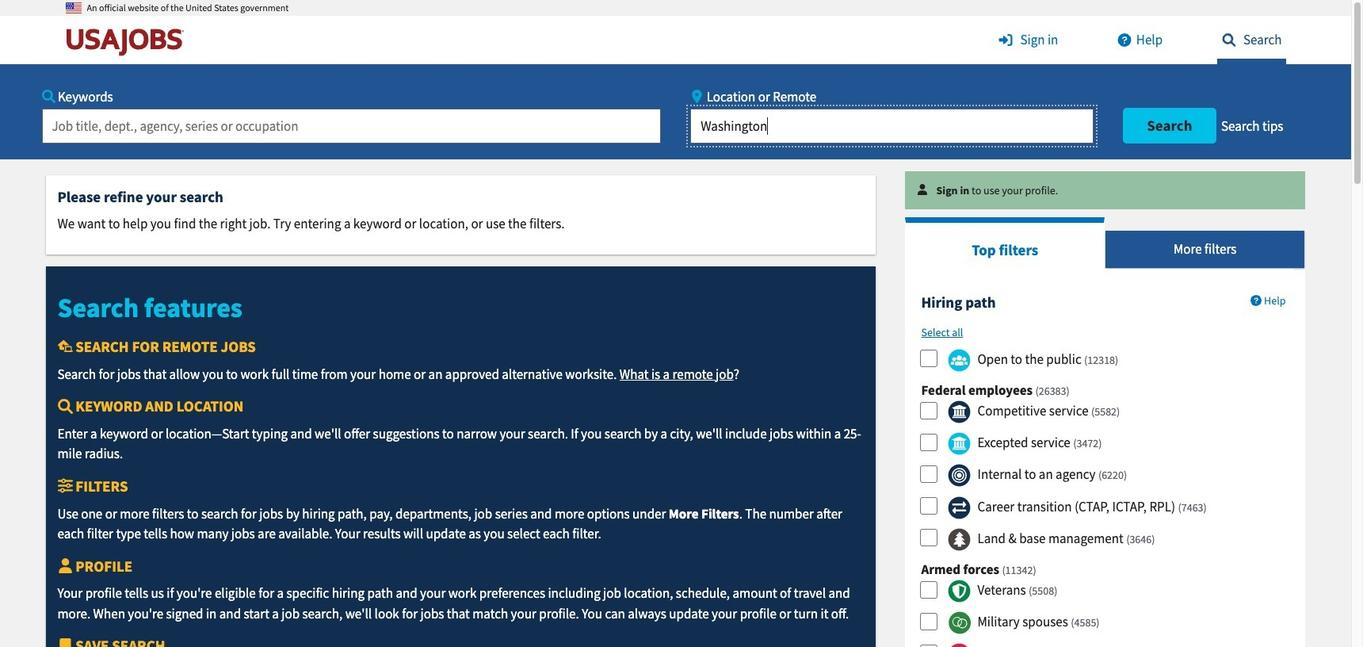 Task type: vqa. For each thing, say whether or not it's contained in the screenshot.
u.s. flag image at the top
yes



Task type: locate. For each thing, give the bounding box(es) containing it.
national guard & reserves image
[[948, 643, 971, 647]]

header element
[[0, 0, 1352, 159]]

help image
[[1113, 33, 1137, 47]]

main navigation element
[[0, 16, 1352, 159]]

land & base management image
[[948, 528, 971, 551]]

military spouses image
[[948, 611, 971, 634]]

open to the public image
[[948, 349, 971, 372]]

tab list
[[906, 217, 1306, 269]]



Task type: describe. For each thing, give the bounding box(es) containing it.
competitive service image
[[948, 401, 971, 424]]

City, state, zip, country or type remote text field
[[691, 108, 1094, 143]]

job search image
[[1218, 33, 1241, 47]]

Job title, dept., agency, series or occupation text field
[[42, 108, 661, 143]]

veterans image
[[948, 580, 971, 603]]

u.s. flag image
[[65, 0, 81, 16]]

internal to an agency image
[[948, 464, 971, 487]]

usajobs logo image
[[65, 28, 191, 56]]

career transition (ctap, ictap, rpl) image
[[948, 496, 971, 519]]

hiring path help image
[[1251, 295, 1263, 306]]

excepted service image
[[948, 432, 971, 455]]



